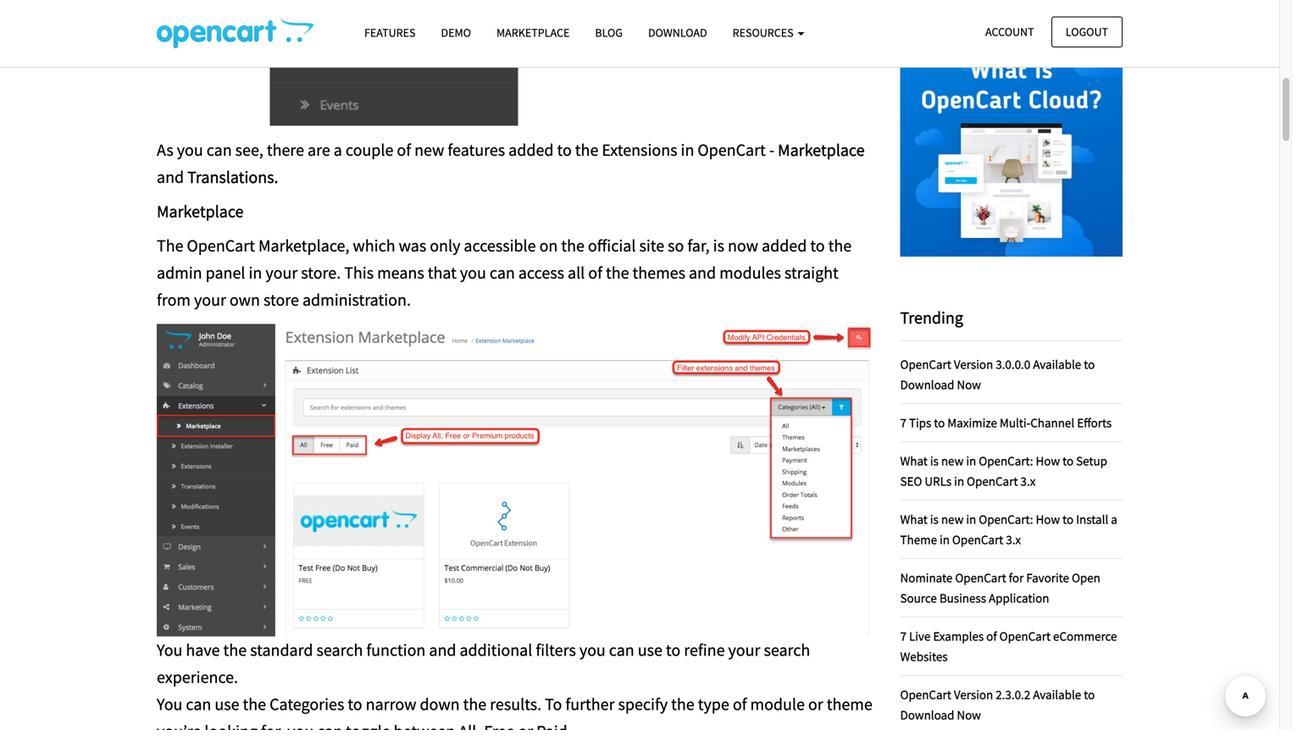 Task type: locate. For each thing, give the bounding box(es) containing it.
what inside what is new in opencart: how to install a theme in opencart 3.x
[[900, 511, 928, 527]]

what up seo
[[900, 453, 928, 469]]

new up urls
[[941, 453, 964, 469]]

2 vertical spatial new
[[941, 511, 964, 527]]

your right refine
[[728, 640, 760, 661]]

opencart up what is new in opencart: how to install a theme in opencart 3.x link
[[967, 473, 1018, 489]]

additional
[[460, 640, 532, 661]]

marketplace
[[496, 25, 570, 40], [778, 139, 865, 160], [157, 201, 244, 222]]

opencart down websites
[[900, 687, 951, 703]]

of right all on the left top of the page
[[588, 262, 602, 283]]

the up straight
[[828, 235, 852, 256]]

added inside as you can see, there are a couple of new features added to the extensions in opencart - marketplace and translations.
[[509, 139, 554, 160]]

is up theme
[[930, 511, 939, 527]]

download inside opencart version 2.3.0.2 available to download now
[[900, 707, 954, 723]]

resources
[[733, 25, 796, 40]]

what is new in opencart: how to install a theme in opencart 3.x
[[900, 511, 1117, 548]]

standard
[[250, 640, 313, 661]]

0 vertical spatial new
[[414, 139, 444, 160]]

3.x up what is new in opencart: how to install a theme in opencart 3.x
[[1020, 473, 1036, 489]]

download right blog
[[648, 25, 707, 40]]

now
[[728, 235, 758, 256]]

0 horizontal spatial search
[[316, 640, 363, 661]]

added right features
[[509, 139, 554, 160]]

in right extensions on the top
[[681, 139, 694, 160]]

to left extensions on the top
[[557, 139, 572, 160]]

to left the setup
[[1063, 453, 1074, 469]]

and
[[157, 166, 184, 187], [689, 262, 716, 283], [429, 640, 456, 661]]

function
[[366, 640, 426, 661]]

opencart: for urls
[[979, 453, 1033, 469]]

own
[[230, 289, 260, 310]]

7 inside 7 live examples of opencart ecommerce websites
[[900, 628, 907, 644]]

2 vertical spatial and
[[429, 640, 456, 661]]

opencart up business
[[955, 570, 1006, 586]]

2 horizontal spatial marketplace
[[778, 139, 865, 160]]

3.x
[[1020, 473, 1036, 489], [1006, 531, 1021, 548]]

opencart left -
[[698, 139, 766, 160]]

application
[[989, 590, 1049, 606]]

the right the on
[[561, 235, 585, 256]]

available right 2.3.0.2
[[1033, 687, 1081, 703]]

1 vertical spatial and
[[689, 262, 716, 283]]

your inside you have the standard search function and additional filters you can use to refine your search experience. you can use the categories to narrow down the results. to further specify the type of module or theme you're looking for, you can toggle between
[[728, 640, 760, 661]]

theme
[[900, 531, 937, 548]]

opencart cloud image
[[900, 34, 1123, 257]]

and inside "the opencart marketplace, which was only accessible on the official site so far, is now added to the admin panel in your store. this means that you can access all of the themes and modules straight from your own store administration."
[[689, 262, 716, 283]]

1 now from the top
[[957, 376, 981, 393]]

now down 7 live examples of opencart ecommerce websites
[[957, 707, 981, 723]]

use left refine
[[638, 640, 663, 661]]

opencart version 3.0.0.0 available to download now image
[[270, 0, 762, 126], [157, 18, 314, 48], [157, 324, 875, 637]]

as
[[157, 139, 173, 160]]

available inside opencart version 3.0.0.0 available to download now
[[1033, 356, 1081, 372]]

1 vertical spatial added
[[762, 235, 807, 256]]

logout link
[[1051, 17, 1123, 47]]

have
[[186, 640, 220, 661]]

accessible
[[464, 235, 536, 256]]

blog link
[[582, 18, 635, 48]]

added
[[509, 139, 554, 160], [762, 235, 807, 256]]

use up looking
[[215, 694, 239, 715]]

download down websites
[[900, 707, 954, 723]]

can down the experience.
[[186, 694, 211, 715]]

0 vertical spatial 7
[[900, 415, 907, 431]]

themes
[[633, 262, 685, 283]]

what for what is new in opencart: how to setup seo urls in opencart 3.x
[[900, 453, 928, 469]]

paypal blog image
[[900, 0, 1123, 17]]

can down accessible
[[490, 262, 515, 283]]

opencart down trending
[[900, 356, 951, 372]]

only
[[430, 235, 460, 256]]

2 vertical spatial your
[[728, 640, 760, 661]]

0 vertical spatial and
[[157, 166, 184, 187]]

search up module in the right of the page
[[764, 640, 810, 661]]

ecommerce
[[1053, 628, 1117, 644]]

in down what is new in opencart: how to setup seo urls in opencart 3.x
[[966, 511, 976, 527]]

a right install
[[1111, 511, 1117, 527]]

can inside "the opencart marketplace, which was only accessible on the official site so far, is now added to the admin panel in your store. this means that you can access all of the themes and modules straight from your own store administration."
[[490, 262, 515, 283]]

install
[[1076, 511, 1108, 527]]

version
[[954, 356, 993, 372], [954, 687, 993, 703]]

1 vertical spatial 3.x
[[1006, 531, 1021, 548]]

the left extensions on the top
[[575, 139, 599, 160]]

opencart down application
[[1000, 628, 1051, 644]]

0 horizontal spatial and
[[157, 166, 184, 187]]

1 vertical spatial new
[[941, 453, 964, 469]]

2 available from the top
[[1033, 687, 1081, 703]]

1 vertical spatial use
[[215, 694, 239, 715]]

0 horizontal spatial a
[[334, 139, 342, 160]]

marketplace left blog
[[496, 25, 570, 40]]

opencart version 2.3.0.2 available to download now
[[900, 687, 1095, 723]]

version left 2.3.0.2
[[954, 687, 993, 703]]

1 how from the top
[[1036, 453, 1060, 469]]

1 vertical spatial you
[[157, 694, 183, 715]]

are
[[308, 139, 330, 160]]

demo
[[441, 25, 471, 40]]

to
[[557, 139, 572, 160], [810, 235, 825, 256], [1084, 356, 1095, 372], [934, 415, 945, 431], [1063, 453, 1074, 469], [1063, 511, 1074, 527], [666, 640, 681, 661], [1084, 687, 1095, 703], [348, 694, 362, 715]]

this
[[344, 262, 374, 283]]

a
[[334, 139, 342, 160], [1111, 511, 1117, 527]]

further
[[565, 694, 615, 715]]

of inside as you can see, there are a couple of new features added to the extensions in opencart - marketplace and translations.
[[397, 139, 411, 160]]

a inside what is new in opencart: how to install a theme in opencart 3.x
[[1111, 511, 1117, 527]]

can down the categories
[[317, 721, 342, 730]]

to inside "the opencart marketplace, which was only accessible on the official site so far, is now added to the admin panel in your store. this means that you can access all of the themes and modules straight from your own store administration."
[[810, 235, 825, 256]]

marketplace up the
[[157, 201, 244, 222]]

0 vertical spatial how
[[1036, 453, 1060, 469]]

you inside "the opencart marketplace, which was only accessible on the official site so far, is now added to the admin panel in your store. this means that you can access all of the themes and modules straight from your own store administration."
[[460, 262, 486, 283]]

in down maximize
[[966, 453, 976, 469]]

of right couple
[[397, 139, 411, 160]]

now inside opencart version 2.3.0.2 available to download now
[[957, 707, 981, 723]]

and down far,
[[689, 262, 716, 283]]

and down as
[[157, 166, 184, 187]]

can
[[206, 139, 232, 160], [490, 262, 515, 283], [609, 640, 634, 661], [186, 694, 211, 715], [317, 721, 342, 730]]

download inside opencart version 3.0.0.0 available to download now
[[900, 376, 954, 393]]

what
[[900, 453, 928, 469], [900, 511, 928, 527]]

0 vertical spatial 3.x
[[1020, 473, 1036, 489]]

to left install
[[1063, 511, 1074, 527]]

1 opencart: from the top
[[979, 453, 1033, 469]]

1 vertical spatial marketplace
[[778, 139, 865, 160]]

0 vertical spatial is
[[713, 235, 724, 256]]

new inside what is new in opencart: how to setup seo urls in opencart 3.x
[[941, 453, 964, 469]]

1 vertical spatial download
[[900, 376, 954, 393]]

opencart inside what is new in opencart: how to install a theme in opencart 3.x
[[952, 531, 1003, 548]]

1 vertical spatial your
[[194, 289, 226, 310]]

to up efforts
[[1084, 356, 1095, 372]]

opencart inside opencart version 3.0.0.0 available to download now
[[900, 356, 951, 372]]

1 vertical spatial opencart:
[[979, 511, 1033, 527]]

0 horizontal spatial added
[[509, 139, 554, 160]]

websites
[[900, 648, 948, 665]]

1 vertical spatial a
[[1111, 511, 1117, 527]]

opencart: down what is new in opencart: how to setup seo urls in opencart 3.x link
[[979, 511, 1033, 527]]

in
[[681, 139, 694, 160], [249, 262, 262, 283], [966, 453, 976, 469], [954, 473, 964, 489], [966, 511, 976, 527], [940, 531, 950, 548]]

0 vertical spatial available
[[1033, 356, 1081, 372]]

0 horizontal spatial use
[[215, 694, 239, 715]]

1 search from the left
[[316, 640, 363, 661]]

translations.
[[187, 166, 278, 187]]

1 horizontal spatial search
[[764, 640, 810, 661]]

7 left live
[[900, 628, 907, 644]]

2 7 from the top
[[900, 628, 907, 644]]

a right are
[[334, 139, 342, 160]]

of
[[397, 139, 411, 160], [588, 262, 602, 283], [986, 628, 997, 644], [733, 694, 747, 715]]

1 vertical spatial 7
[[900, 628, 907, 644]]

see,
[[235, 139, 263, 160]]

2 vertical spatial download
[[900, 707, 954, 723]]

1 horizontal spatial and
[[429, 640, 456, 661]]

in up own
[[249, 262, 262, 283]]

0 vertical spatial you
[[157, 640, 183, 661]]

0 vertical spatial what
[[900, 453, 928, 469]]

is inside what is new in opencart: how to install a theme in opencart 3.x
[[930, 511, 939, 527]]

now inside opencart version 3.0.0.0 available to download now
[[957, 376, 981, 393]]

how inside what is new in opencart: how to setup seo urls in opencart 3.x
[[1036, 453, 1060, 469]]

1 vertical spatial version
[[954, 687, 993, 703]]

2 horizontal spatial and
[[689, 262, 716, 283]]

1 horizontal spatial added
[[762, 235, 807, 256]]

1 vertical spatial what
[[900, 511, 928, 527]]

3.x for install
[[1006, 531, 1021, 548]]

0 vertical spatial now
[[957, 376, 981, 393]]

use
[[638, 640, 663, 661], [215, 694, 239, 715]]

marketplace,
[[258, 235, 349, 256]]

opencart inside as you can see, there are a couple of new features added to the extensions in opencart - marketplace and translations.
[[698, 139, 766, 160]]

efforts
[[1077, 415, 1112, 431]]

2 you from the top
[[157, 694, 183, 715]]

2 vertical spatial is
[[930, 511, 939, 527]]

and right function
[[429, 640, 456, 661]]

site
[[639, 235, 664, 256]]

is right far,
[[713, 235, 724, 256]]

marketplace right -
[[778, 139, 865, 160]]

version left 3.0.0.0
[[954, 356, 993, 372]]

live
[[909, 628, 931, 644]]

filters
[[536, 640, 576, 661]]

0 vertical spatial use
[[638, 640, 663, 661]]

straight
[[784, 262, 839, 283]]

how inside what is new in opencart: how to install a theme in opencart 3.x
[[1036, 511, 1060, 527]]

version inside opencart version 2.3.0.2 available to download now
[[954, 687, 993, 703]]

how down channel
[[1036, 453, 1060, 469]]

you left the have
[[157, 640, 183, 661]]

3.x inside what is new in opencart: how to install a theme in opencart 3.x
[[1006, 531, 1021, 548]]

now up maximize
[[957, 376, 981, 393]]

version for 2.3.0.2
[[954, 687, 993, 703]]

you
[[177, 139, 203, 160], [460, 262, 486, 283], [579, 640, 606, 661], [287, 721, 314, 730]]

narrow
[[366, 694, 416, 715]]

the right down at left bottom
[[463, 694, 487, 715]]

is
[[713, 235, 724, 256], [930, 453, 939, 469], [930, 511, 939, 527]]

panel
[[206, 262, 245, 283]]

2 opencart: from the top
[[979, 511, 1033, 527]]

0 vertical spatial marketplace
[[496, 25, 570, 40]]

2 version from the top
[[954, 687, 993, 703]]

toggle
[[346, 721, 390, 730]]

can left see,
[[206, 139, 232, 160]]

available for 2.3.0.2
[[1033, 687, 1081, 703]]

new left features
[[414, 139, 444, 160]]

opencart: inside what is new in opencart: how to setup seo urls in opencart 3.x
[[979, 453, 1033, 469]]

is inside what is new in opencart: how to setup seo urls in opencart 3.x
[[930, 453, 939, 469]]

access
[[518, 262, 564, 283]]

examples
[[933, 628, 984, 644]]

what inside what is new in opencart: how to setup seo urls in opencart 3.x
[[900, 453, 928, 469]]

2 now from the top
[[957, 707, 981, 723]]

features
[[364, 25, 416, 40]]

you right that on the left top
[[460, 262, 486, 283]]

your down the panel
[[194, 289, 226, 310]]

1 horizontal spatial your
[[265, 262, 298, 283]]

nominate opencart for favorite open source business application link
[[900, 570, 1101, 606]]

3.x up for
[[1006, 531, 1021, 548]]

the right the have
[[223, 640, 247, 661]]

down
[[420, 694, 460, 715]]

1 what from the top
[[900, 453, 928, 469]]

search
[[316, 640, 363, 661], [764, 640, 810, 661]]

open
[[1072, 570, 1101, 586]]

you right as
[[177, 139, 203, 160]]

added up straight
[[762, 235, 807, 256]]

1 horizontal spatial marketplace
[[496, 25, 570, 40]]

of right the examples
[[986, 628, 997, 644]]

the up for,
[[243, 694, 266, 715]]

marketplace inside as you can see, there are a couple of new features added to the extensions in opencart - marketplace and translations.
[[778, 139, 865, 160]]

search left function
[[316, 640, 363, 661]]

0 vertical spatial opencart:
[[979, 453, 1033, 469]]

available right 3.0.0.0
[[1033, 356, 1081, 372]]

features
[[448, 139, 505, 160]]

1 vertical spatial how
[[1036, 511, 1060, 527]]

to inside what is new in opencart: how to install a theme in opencart 3.x
[[1063, 511, 1074, 527]]

your up store
[[265, 262, 298, 283]]

in right urls
[[954, 473, 964, 489]]

to up straight
[[810, 235, 825, 256]]

new inside what is new in opencart: how to install a theme in opencart 3.x
[[941, 511, 964, 527]]

2 how from the top
[[1036, 511, 1060, 527]]

means
[[377, 262, 424, 283]]

opencart up the panel
[[187, 235, 255, 256]]

opencart:
[[979, 453, 1033, 469], [979, 511, 1033, 527]]

1 vertical spatial available
[[1033, 687, 1081, 703]]

what up theme
[[900, 511, 928, 527]]

you up you're
[[157, 694, 183, 715]]

opencart inside opencart version 2.3.0.2 available to download now
[[900, 687, 951, 703]]

0 vertical spatial version
[[954, 356, 993, 372]]

download for opencart version 2.3.0.2 available to download now
[[900, 707, 954, 723]]

0 vertical spatial added
[[509, 139, 554, 160]]

1 7 from the top
[[900, 415, 907, 431]]

administration.
[[302, 289, 411, 310]]

download up tips
[[900, 376, 954, 393]]

1 version from the top
[[954, 356, 993, 372]]

experience.
[[157, 667, 238, 688]]

opencart inside nominate opencart for favorite open source business application
[[955, 570, 1006, 586]]

2 horizontal spatial your
[[728, 640, 760, 661]]

opencart version 2.3.0.2 available to download now link
[[900, 687, 1095, 723]]

there
[[267, 139, 304, 160]]

new down urls
[[941, 511, 964, 527]]

opencart: down "7 tips to maximize multi-channel efforts"
[[979, 453, 1033, 469]]

3.x inside what is new in opencart: how to setup seo urls in opencart 3.x
[[1020, 473, 1036, 489]]

opencart up nominate opencart for favorite open source business application
[[952, 531, 1003, 548]]

of right type
[[733, 694, 747, 715]]

you inside as you can see, there are a couple of new features added to the extensions in opencart - marketplace and translations.
[[177, 139, 203, 160]]

store
[[263, 289, 299, 310]]

can up specify on the bottom of the page
[[609, 640, 634, 661]]

7 for 7 live examples of opencart ecommerce websites
[[900, 628, 907, 644]]

to inside as you can see, there are a couple of new features added to the extensions in opencart - marketplace and translations.
[[557, 139, 572, 160]]

to down ecommerce
[[1084, 687, 1095, 703]]

2 search from the left
[[764, 640, 810, 661]]

for,
[[261, 721, 284, 730]]

version inside opencart version 3.0.0.0 available to download now
[[954, 356, 993, 372]]

1 vertical spatial is
[[930, 453, 939, 469]]

what is new in opencart: how to setup seo urls in opencart 3.x
[[900, 453, 1107, 489]]

2 what from the top
[[900, 511, 928, 527]]

and inside you have the standard search function and additional filters you can use to refine your search experience. you can use the categories to narrow down the results. to further specify the type of module or theme you're looking for, you can toggle between
[[429, 640, 456, 661]]

is up urls
[[930, 453, 939, 469]]

the left type
[[671, 694, 695, 715]]

available inside opencart version 2.3.0.2 available to download now
[[1033, 687, 1081, 703]]

0 horizontal spatial marketplace
[[157, 201, 244, 222]]

7 left tips
[[900, 415, 907, 431]]

1 available from the top
[[1033, 356, 1081, 372]]

1 vertical spatial now
[[957, 707, 981, 723]]

how left install
[[1036, 511, 1060, 527]]

3.0.0.0
[[996, 356, 1031, 372]]

1 horizontal spatial a
[[1111, 511, 1117, 527]]

0 vertical spatial a
[[334, 139, 342, 160]]

opencart: inside what is new in opencart: how to install a theme in opencart 3.x
[[979, 511, 1033, 527]]

between
[[394, 721, 455, 730]]

opencart inside "the opencart marketplace, which was only accessible on the official site so far, is now added to the admin panel in your store. this means that you can access all of the themes and modules straight from your own store administration."
[[187, 235, 255, 256]]



Task type: describe. For each thing, give the bounding box(es) containing it.
3.x for setup
[[1020, 473, 1036, 489]]

now for 3.0.0.0
[[957, 376, 981, 393]]

from
[[157, 289, 191, 310]]

or
[[808, 694, 823, 715]]

categories
[[270, 694, 344, 715]]

7 tips to maximize multi-channel efforts
[[900, 415, 1112, 431]]

how for setup
[[1036, 453, 1060, 469]]

opencart inside 7 live examples of opencart ecommerce websites
[[1000, 628, 1051, 644]]

which
[[353, 235, 395, 256]]

was
[[399, 235, 426, 256]]

to up toggle
[[348, 694, 362, 715]]

in right theme
[[940, 531, 950, 548]]

how for install
[[1036, 511, 1060, 527]]

to inside what is new in opencart: how to setup seo urls in opencart 3.x
[[1063, 453, 1074, 469]]

in inside "the opencart marketplace, which was only accessible on the official site so far, is now added to the admin panel in your store. this means that you can access all of the themes and modules straight from your own store administration."
[[249, 262, 262, 283]]

opencart version 3.0.0.0 available to download now link
[[900, 356, 1095, 393]]

resources link
[[720, 18, 817, 48]]

to
[[545, 694, 562, 715]]

the down official on the left top of the page
[[606, 262, 629, 283]]

setup
[[1076, 453, 1107, 469]]

now for 2.3.0.2
[[957, 707, 981, 723]]

version for 3.0.0.0
[[954, 356, 993, 372]]

store.
[[301, 262, 341, 283]]

to right tips
[[934, 415, 945, 431]]

maximize
[[948, 415, 997, 431]]

nominate
[[900, 570, 953, 586]]

trending
[[900, 307, 963, 328]]

to inside opencart version 2.3.0.2 available to download now
[[1084, 687, 1095, 703]]

all
[[568, 262, 585, 283]]

favorite
[[1026, 570, 1069, 586]]

in inside as you can see, there are a couple of new features added to the extensions in opencart - marketplace and translations.
[[681, 139, 694, 160]]

logout
[[1066, 24, 1108, 39]]

you right filters
[[579, 640, 606, 661]]

channel
[[1031, 415, 1075, 431]]

looking
[[205, 721, 258, 730]]

the inside as you can see, there are a couple of new features added to the extensions in opencart - marketplace and translations.
[[575, 139, 599, 160]]

7 tips to maximize multi-channel efforts link
[[900, 415, 1112, 431]]

-
[[769, 139, 774, 160]]

can inside as you can see, there are a couple of new features added to the extensions in opencart - marketplace and translations.
[[206, 139, 232, 160]]

you have the standard search function and additional filters you can use to refine your search experience. you can use the categories to narrow down the results. to further specify the type of module or theme you're looking for, you can toggle between
[[157, 640, 873, 730]]

new for what is new in opencart: how to setup seo urls in opencart 3.x
[[941, 453, 964, 469]]

modules
[[719, 262, 781, 283]]

added inside "the opencart marketplace, which was only accessible on the official site so far, is now added to the admin panel in your store. this means that you can access all of the themes and modules straight from your own store administration."
[[762, 235, 807, 256]]

is for what is new in opencart: how to setup seo urls in opencart 3.x
[[930, 453, 939, 469]]

account link
[[971, 17, 1049, 47]]

multi-
[[1000, 415, 1031, 431]]

is inside "the opencart marketplace, which was only accessible on the official site so far, is now added to the admin panel in your store. this means that you can access all of the themes and modules straight from your own store administration."
[[713, 235, 724, 256]]

the opencart marketplace, which was only accessible on the official site so far, is now added to the admin panel in your store. this means that you can access all of the themes and modules straight from your own store administration.
[[157, 235, 852, 310]]

tips
[[909, 415, 931, 431]]

0 vertical spatial download
[[648, 25, 707, 40]]

extensions
[[602, 139, 677, 160]]

to inside opencart version 3.0.0.0 available to download now
[[1084, 356, 1095, 372]]

results.
[[490, 694, 542, 715]]

1 horizontal spatial use
[[638, 640, 663, 661]]

0 vertical spatial your
[[265, 262, 298, 283]]

refine
[[684, 640, 725, 661]]

1 you from the top
[[157, 640, 183, 661]]

what is new in opencart: how to setup seo urls in opencart 3.x link
[[900, 453, 1107, 489]]

7 live examples of opencart ecommerce websites
[[900, 628, 1117, 665]]

is for what is new in opencart: how to install a theme in opencart 3.x
[[930, 511, 939, 527]]

of inside you have the standard search function and additional filters you can use to refine your search experience. you can use the categories to narrow down the results. to further specify the type of module or theme you're looking for, you can toggle between
[[733, 694, 747, 715]]

7 for 7 tips to maximize multi-channel efforts
[[900, 415, 907, 431]]

available for 3.0.0.0
[[1033, 356, 1081, 372]]

blog
[[595, 25, 623, 40]]

new for what is new in opencart: how to install a theme in opencart 3.x
[[941, 511, 964, 527]]

demo link
[[428, 18, 484, 48]]

specify
[[618, 694, 668, 715]]

source
[[900, 590, 937, 606]]

to left refine
[[666, 640, 681, 661]]

you down the categories
[[287, 721, 314, 730]]

a inside as you can see, there are a couple of new features added to the extensions in opencart - marketplace and translations.
[[334, 139, 342, 160]]

nominate opencart for favorite open source business application
[[900, 570, 1101, 606]]

opencart version 3.0.0.0 available to download now
[[900, 356, 1095, 393]]

0 horizontal spatial your
[[194, 289, 226, 310]]

what for what is new in opencart: how to install a theme in opencart 3.x
[[900, 511, 928, 527]]

opencart: for theme
[[979, 511, 1033, 527]]

marketplace link
[[484, 18, 582, 48]]

download link
[[635, 18, 720, 48]]

and inside as you can see, there are a couple of new features added to the extensions in opencart - marketplace and translations.
[[157, 166, 184, 187]]

couple
[[346, 139, 394, 160]]

as you can see, there are a couple of new features added to the extensions in opencart - marketplace and translations.
[[157, 139, 865, 187]]

you're
[[157, 721, 201, 730]]

type
[[698, 694, 729, 715]]

what is new in opencart: how to install a theme in opencart 3.x link
[[900, 511, 1117, 548]]

module
[[750, 694, 805, 715]]

for
[[1009, 570, 1024, 586]]

download for opencart version 3.0.0.0 available to download now
[[900, 376, 954, 393]]

on
[[539, 235, 558, 256]]

far,
[[687, 235, 710, 256]]

official
[[588, 235, 636, 256]]

2 vertical spatial marketplace
[[157, 201, 244, 222]]

2.3.0.2
[[996, 687, 1031, 703]]

opencart inside what is new in opencart: how to setup seo urls in opencart 3.x
[[967, 473, 1018, 489]]

theme
[[827, 694, 873, 715]]

business
[[940, 590, 986, 606]]

account
[[985, 24, 1034, 39]]

so
[[668, 235, 684, 256]]

that
[[428, 262, 457, 283]]

the
[[157, 235, 183, 256]]

seo
[[900, 473, 922, 489]]

urls
[[925, 473, 952, 489]]

of inside 7 live examples of opencart ecommerce websites
[[986, 628, 997, 644]]

of inside "the opencart marketplace, which was only accessible on the official site so far, is now added to the admin panel in your store. this means that you can access all of the themes and modules straight from your own store administration."
[[588, 262, 602, 283]]

new inside as you can see, there are a couple of new features added to the extensions in opencart - marketplace and translations.
[[414, 139, 444, 160]]



Task type: vqa. For each thing, say whether or not it's contained in the screenshot.
"professional"
no



